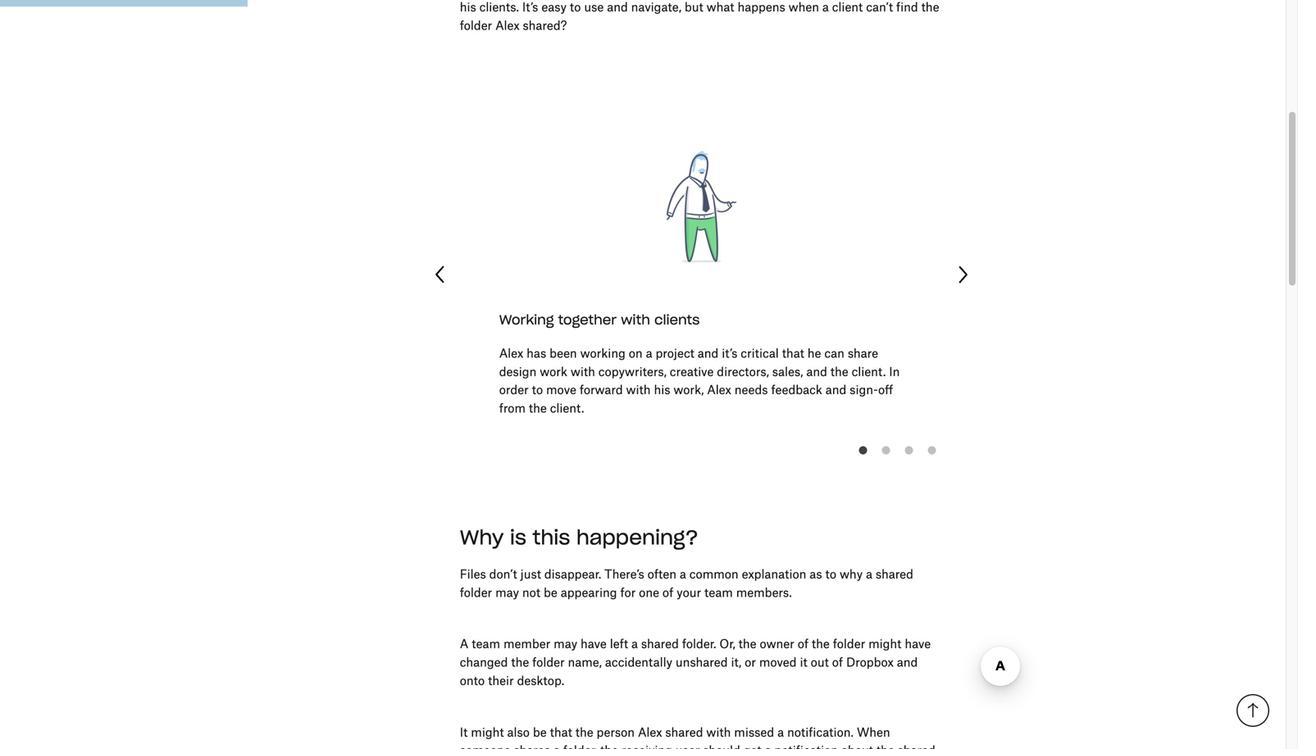 Task type: describe. For each thing, give the bounding box(es) containing it.
should
[[703, 744, 740, 750]]

and inside a team member may have left a shared folder. or, the owner of the folder might have changed the folder name, accidentally unshared it, or moved it out of dropbox and onto their desktop.
[[897, 655, 918, 670]]

work,
[[674, 383, 704, 398]]

from
[[499, 401, 526, 416]]

team inside a team member may have left a shared folder. or, the owner of the folder might have changed the folder name, accidentally unshared it, or moved it out of dropbox and onto their desktop.
[[472, 637, 500, 652]]

folder for might
[[833, 637, 865, 652]]

a right missed
[[778, 725, 784, 740]]

it might also be that the person alex shared with missed a notification. when someone shares a folder, the receiving user should get a notification about the share
[[460, 725, 936, 750]]

don't
[[489, 567, 517, 582]]

can
[[825, 346, 845, 361]]

it
[[800, 655, 808, 670]]

members.
[[736, 586, 792, 600]]

that inside it might also be that the person alex shared with missed a notification. when someone shares a folder, the receiving user should get a notification about the share
[[550, 725, 572, 740]]

feedback
[[771, 383, 822, 398]]

might inside it might also be that the person alex shared with missed a notification. when someone shares a folder, the receiving user should get a notification about the share
[[471, 725, 504, 740]]

explanation
[[742, 567, 807, 582]]

a team member may have left a shared folder. or, the owner of the folder might have changed the folder name, accidentally unshared it, or moved it out of dropbox and onto their desktop.
[[460, 637, 931, 689]]

folder,
[[563, 744, 597, 750]]

design
[[499, 364, 537, 379]]

about
[[841, 744, 873, 750]]

desktop.
[[517, 674, 564, 689]]

1 vertical spatial alex
[[707, 383, 731, 398]]

folder for may
[[460, 586, 492, 600]]

often
[[648, 567, 677, 582]]

the up or
[[739, 637, 757, 652]]

common
[[690, 567, 739, 582]]

and left it's
[[698, 346, 719, 361]]

user
[[676, 744, 700, 750]]

person
[[597, 725, 635, 740]]

a up your
[[680, 567, 686, 582]]

why
[[460, 529, 504, 549]]

needs
[[735, 383, 768, 398]]

when
[[857, 725, 890, 740]]

1 vertical spatial of
[[798, 637, 809, 652]]

out
[[811, 655, 829, 670]]

it's
[[722, 346, 738, 361]]

or
[[745, 655, 756, 670]]

the down person at left
[[600, 744, 618, 750]]

project
[[656, 346, 695, 361]]

has
[[527, 346, 546, 361]]

get
[[744, 744, 762, 750]]

this
[[533, 529, 570, 549]]

and left sign-
[[826, 383, 847, 398]]

with down copywriters,
[[626, 383, 651, 398]]

why
[[840, 567, 863, 582]]

for
[[620, 586, 636, 600]]

dropbox
[[846, 655, 894, 670]]

the down when
[[877, 744, 895, 750]]

1 vertical spatial client.
[[550, 401, 584, 416]]

working
[[499, 314, 554, 327]]

critical
[[741, 346, 779, 361]]

as
[[810, 567, 822, 582]]

moved
[[759, 655, 797, 670]]

working
[[580, 346, 626, 361]]

accidentally
[[605, 655, 673, 670]]

the up out
[[812, 637, 830, 652]]

order
[[499, 383, 529, 398]]

not
[[522, 586, 541, 600]]

happening?
[[577, 529, 699, 549]]

just
[[521, 567, 541, 582]]

disappear.
[[544, 567, 601, 582]]

2 vertical spatial of
[[832, 655, 843, 670]]

off
[[878, 383, 893, 398]]

to inside files don't just disappear. there's often a common explanation as to why a shared folder may not be appearing for one of your team members.
[[825, 567, 837, 582]]

sign-
[[850, 383, 878, 398]]

is
[[510, 529, 526, 549]]

shared inside a team member may have left a shared folder. or, the owner of the folder might have changed the folder name, accidentally unshared it, or moved it out of dropbox and onto their desktop.
[[641, 637, 679, 652]]

a inside the alex has been working on a project and it's critical that he can share design work with copywriters, creative directors, sales, and the client. in order to move forward with his work, alex needs feedback and sign-off from the client.
[[646, 346, 653, 361]]

creative
[[670, 364, 714, 379]]



Task type: vqa. For each thing, say whether or not it's contained in the screenshot.
the and
yes



Task type: locate. For each thing, give the bounding box(es) containing it.
a right left
[[631, 637, 638, 652]]

missed
[[734, 725, 774, 740]]

0 vertical spatial shared
[[876, 567, 914, 582]]

be inside files don't just disappear. there's often a common explanation as to why a shared folder may not be appearing for one of your team members.
[[544, 586, 558, 600]]

to
[[532, 383, 543, 398], [825, 567, 837, 582]]

his
[[654, 383, 670, 398]]

it,
[[731, 655, 742, 670]]

1 vertical spatial be
[[533, 725, 547, 740]]

of up it
[[798, 637, 809, 652]]

been
[[550, 346, 577, 361]]

owner
[[760, 637, 795, 652]]

0 horizontal spatial folder
[[460, 586, 492, 600]]

client. down move
[[550, 401, 584, 416]]

2 horizontal spatial alex
[[707, 383, 731, 398]]

clients
[[655, 314, 700, 327]]

shared inside files don't just disappear. there's often a common explanation as to why a shared folder may not be appearing for one of your team members.
[[876, 567, 914, 582]]

the right from
[[529, 401, 547, 416]]

of inside files don't just disappear. there's often a common explanation as to why a shared folder may not be appearing for one of your team members.
[[663, 586, 674, 600]]

client. up sign-
[[852, 364, 886, 379]]

directors,
[[717, 364, 769, 379]]

0 vertical spatial folder
[[460, 586, 492, 600]]

shared inside it might also be that the person alex shared with missed a notification. when someone shares a folder, the receiving user should get a notification about the share
[[665, 725, 703, 740]]

alex up receiving
[[638, 725, 662, 740]]

client.
[[852, 364, 886, 379], [550, 401, 584, 416]]

be right not
[[544, 586, 558, 600]]

0 vertical spatial may
[[495, 586, 519, 600]]

0 horizontal spatial client.
[[550, 401, 584, 416]]

why is this happening?
[[460, 529, 699, 549]]

1 vertical spatial might
[[471, 725, 504, 740]]

1 horizontal spatial of
[[798, 637, 809, 652]]

1 horizontal spatial might
[[869, 637, 902, 652]]

someone
[[460, 744, 511, 750]]

there's
[[605, 567, 644, 582]]

2 horizontal spatial of
[[832, 655, 843, 670]]

shared up user
[[665, 725, 703, 740]]

a inside a team member may have left a shared folder. or, the owner of the folder might have changed the folder name, accidentally unshared it, or moved it out of dropbox and onto their desktop.
[[631, 637, 638, 652]]

folder up "dropbox"
[[833, 637, 865, 652]]

0 vertical spatial be
[[544, 586, 558, 600]]

in
[[889, 364, 900, 379]]

working together with clients
[[499, 314, 700, 327]]

with
[[621, 314, 650, 327], [571, 364, 595, 379], [626, 383, 651, 398], [707, 725, 731, 740]]

1 horizontal spatial folder
[[532, 655, 565, 670]]

may
[[495, 586, 519, 600], [554, 637, 577, 652]]

alex up design
[[499, 346, 523, 361]]

team inside files don't just disappear. there's often a common explanation as to why a shared folder may not be appearing for one of your team members.
[[705, 586, 733, 600]]

one
[[639, 586, 659, 600]]

also
[[507, 725, 530, 740]]

notification
[[775, 744, 838, 750]]

team down common
[[705, 586, 733, 600]]

left
[[610, 637, 628, 652]]

may inside a team member may have left a shared folder. or, the owner of the folder might have changed the folder name, accidentally unshared it, or moved it out of dropbox and onto their desktop.
[[554, 637, 577, 652]]

with up should
[[707, 725, 731, 740]]

the down member
[[511, 655, 529, 670]]

the up folder, at the bottom
[[576, 725, 594, 740]]

files don't just disappear. there's often a common explanation as to why a shared folder may not be appearing for one of your team members.
[[460, 567, 914, 600]]

folder inside files don't just disappear. there's often a common explanation as to why a shared folder may not be appearing for one of your team members.
[[460, 586, 492, 600]]

it
[[460, 725, 468, 740]]

0 vertical spatial of
[[663, 586, 674, 600]]

2 vertical spatial folder
[[532, 655, 565, 670]]

0 horizontal spatial of
[[663, 586, 674, 600]]

shared
[[876, 567, 914, 582], [641, 637, 679, 652], [665, 725, 703, 740]]

1 vertical spatial shared
[[641, 637, 679, 652]]

changed
[[460, 655, 508, 670]]

1 vertical spatial to
[[825, 567, 837, 582]]

notification.
[[787, 725, 854, 740]]

folder.
[[682, 637, 716, 652]]

have
[[581, 637, 607, 652], [905, 637, 931, 652]]

shared right why
[[876, 567, 914, 582]]

to right order
[[532, 383, 543, 398]]

2 vertical spatial shared
[[665, 725, 703, 740]]

may up name,
[[554, 637, 577, 652]]

shared up accidentally
[[641, 637, 679, 652]]

a
[[460, 637, 469, 652]]

to inside the alex has been working on a project and it's critical that he can share design work with copywriters, creative directors, sales, and the client. in order to move forward with his work, alex needs feedback and sign-off from the client.
[[532, 383, 543, 398]]

0 horizontal spatial have
[[581, 637, 607, 652]]

2 have from the left
[[905, 637, 931, 652]]

1 horizontal spatial that
[[782, 346, 804, 361]]

1 vertical spatial team
[[472, 637, 500, 652]]

0 horizontal spatial may
[[495, 586, 519, 600]]

0 vertical spatial to
[[532, 383, 543, 398]]

0 vertical spatial that
[[782, 346, 804, 361]]

with inside it might also be that the person alex shared with missed a notification. when someone shares a folder, the receiving user should get a notification about the share
[[707, 725, 731, 740]]

might inside a team member may have left a shared folder. or, the owner of the folder might have changed the folder name, accidentally unshared it, or moved it out of dropbox and onto their desktop.
[[869, 637, 902, 652]]

share
[[848, 346, 878, 361]]

a right why
[[866, 567, 873, 582]]

troubleshooting shared file issues_carousel 1 slide 1 image
[[499, 117, 904, 297]]

0 vertical spatial team
[[705, 586, 733, 600]]

folder
[[460, 586, 492, 600], [833, 637, 865, 652], [532, 655, 565, 670]]

of right one
[[663, 586, 674, 600]]

shares
[[514, 744, 550, 750]]

1 have from the left
[[581, 637, 607, 652]]

name,
[[568, 655, 602, 670]]

to right as
[[825, 567, 837, 582]]

1 vertical spatial that
[[550, 725, 572, 740]]

may down don't
[[495, 586, 519, 600]]

and
[[698, 346, 719, 361], [807, 364, 827, 379], [826, 383, 847, 398], [897, 655, 918, 670]]

unshared
[[676, 655, 728, 670]]

might up someone
[[471, 725, 504, 740]]

a right "on"
[[646, 346, 653, 361]]

may inside files don't just disappear. there's often a common explanation as to why a shared folder may not be appearing for one of your team members.
[[495, 586, 519, 600]]

that up folder, at the bottom
[[550, 725, 572, 740]]

1 horizontal spatial may
[[554, 637, 577, 652]]

why is this happening? document
[[0, 0, 1286, 750]]

folder down the files
[[460, 586, 492, 600]]

and right "dropbox"
[[897, 655, 918, 670]]

1 vertical spatial may
[[554, 637, 577, 652]]

forward
[[580, 383, 623, 398]]

your
[[677, 586, 701, 600]]

2 horizontal spatial folder
[[833, 637, 865, 652]]

or,
[[720, 637, 735, 652]]

0 horizontal spatial might
[[471, 725, 504, 740]]

a
[[646, 346, 653, 361], [680, 567, 686, 582], [866, 567, 873, 582], [631, 637, 638, 652], [778, 725, 784, 740], [554, 744, 560, 750], [765, 744, 771, 750]]

0 horizontal spatial to
[[532, 383, 543, 398]]

1 horizontal spatial client.
[[852, 364, 886, 379]]

together
[[558, 314, 617, 327]]

with up "on"
[[621, 314, 650, 327]]

that up sales,
[[782, 346, 804, 361]]

that inside the alex has been working on a project and it's critical that he can share design work with copywriters, creative directors, sales, and the client. in order to move forward with his work, alex needs feedback and sign-off from the client.
[[782, 346, 804, 361]]

receiving
[[622, 744, 672, 750]]

0 vertical spatial might
[[869, 637, 902, 652]]

their
[[488, 674, 514, 689]]

alex down directors,
[[707, 383, 731, 398]]

0 vertical spatial alex
[[499, 346, 523, 361]]

appearing
[[561, 586, 617, 600]]

that
[[782, 346, 804, 361], [550, 725, 572, 740]]

1 horizontal spatial have
[[905, 637, 931, 652]]

be up shares
[[533, 725, 547, 740]]

2 vertical spatial alex
[[638, 725, 662, 740]]

move
[[546, 383, 577, 398]]

team
[[705, 586, 733, 600], [472, 637, 500, 652]]

on
[[629, 346, 643, 361]]

a left folder, at the bottom
[[554, 744, 560, 750]]

1 horizontal spatial alex
[[638, 725, 662, 740]]

0 horizontal spatial team
[[472, 637, 500, 652]]

1 horizontal spatial team
[[705, 586, 733, 600]]

folder up desktop.
[[532, 655, 565, 670]]

0 horizontal spatial alex
[[499, 346, 523, 361]]

0 vertical spatial client.
[[852, 364, 886, 379]]

0 horizontal spatial that
[[550, 725, 572, 740]]

with up forward
[[571, 364, 595, 379]]

copywriters,
[[599, 364, 667, 379]]

be
[[544, 586, 558, 600], [533, 725, 547, 740]]

1 vertical spatial folder
[[833, 637, 865, 652]]

the
[[831, 364, 849, 379], [529, 401, 547, 416], [739, 637, 757, 652], [812, 637, 830, 652], [511, 655, 529, 670], [576, 725, 594, 740], [600, 744, 618, 750], [877, 744, 895, 750]]

and down he
[[807, 364, 827, 379]]

alex has been working on a project and it's critical that he can share design work with copywriters, creative directors, sales, and the client. in order to move forward with his work, alex needs feedback and sign-off from the client.
[[499, 346, 900, 416]]

1 horizontal spatial to
[[825, 567, 837, 582]]

of
[[663, 586, 674, 600], [798, 637, 809, 652], [832, 655, 843, 670]]

he
[[808, 346, 821, 361]]

onto
[[460, 674, 485, 689]]

be inside it might also be that the person alex shared with missed a notification. when someone shares a folder, the receiving user should get a notification about the share
[[533, 725, 547, 740]]

might
[[869, 637, 902, 652], [471, 725, 504, 740]]

team up changed
[[472, 637, 500, 652]]

alex inside it might also be that the person alex shared with missed a notification. when someone shares a folder, the receiving user should get a notification about the share
[[638, 725, 662, 740]]

member
[[504, 637, 551, 652]]

sales,
[[772, 364, 803, 379]]

of right out
[[832, 655, 843, 670]]

a right get
[[765, 744, 771, 750]]

files
[[460, 567, 486, 582]]

might up "dropbox"
[[869, 637, 902, 652]]

work
[[540, 364, 568, 379]]

the down can
[[831, 364, 849, 379]]

alex
[[499, 346, 523, 361], [707, 383, 731, 398], [638, 725, 662, 740]]



